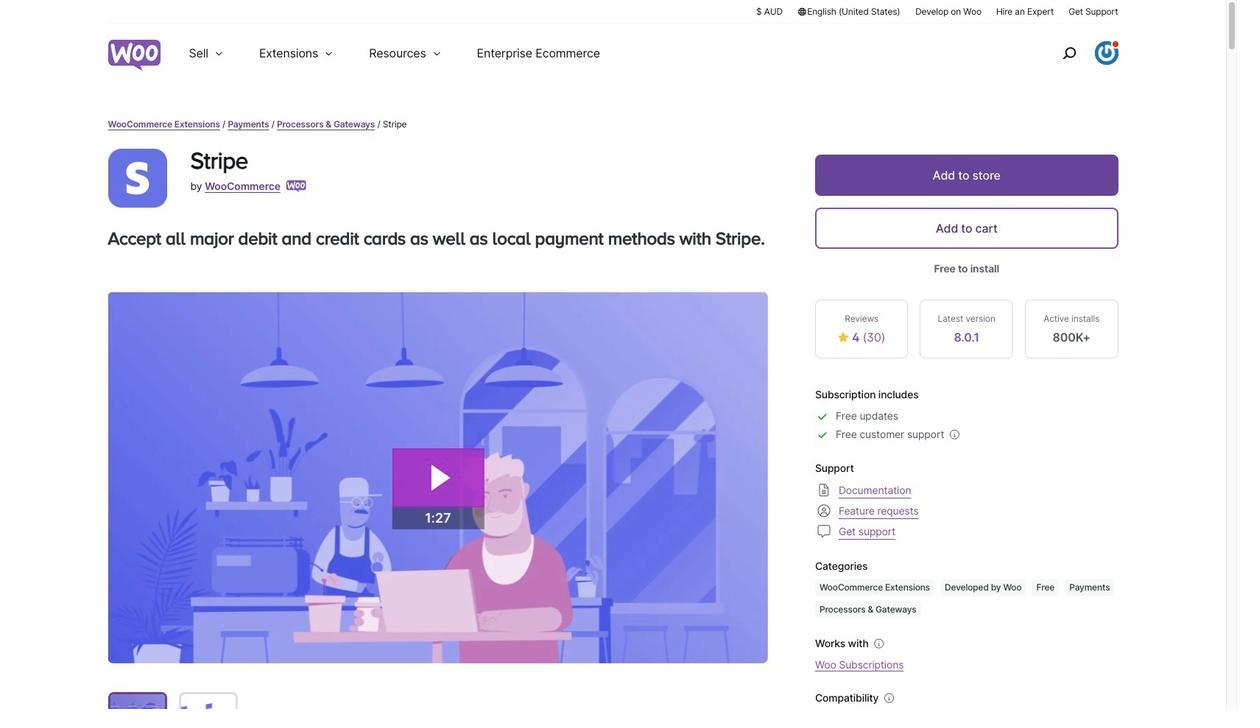 Task type: vqa. For each thing, say whether or not it's contained in the screenshot.
Message image on the bottom of page
yes



Task type: describe. For each thing, give the bounding box(es) containing it.
circle user image
[[815, 502, 833, 520]]

breadcrumb element
[[108, 118, 1118, 131]]

service navigation menu element
[[1031, 29, 1118, 77]]

open account menu image
[[1095, 41, 1118, 65]]

product video thumbnail image
[[110, 694, 165, 709]]

circle info image
[[882, 691, 896, 705]]



Task type: locate. For each thing, give the bounding box(es) containing it.
message image
[[815, 522, 833, 540]]

developed by woocommerce image
[[286, 180, 306, 192]]

file lines image
[[815, 481, 833, 499]]

search image
[[1057, 41, 1081, 65]]

product icon image
[[108, 149, 167, 208]]

circle info image
[[872, 636, 886, 651]]



